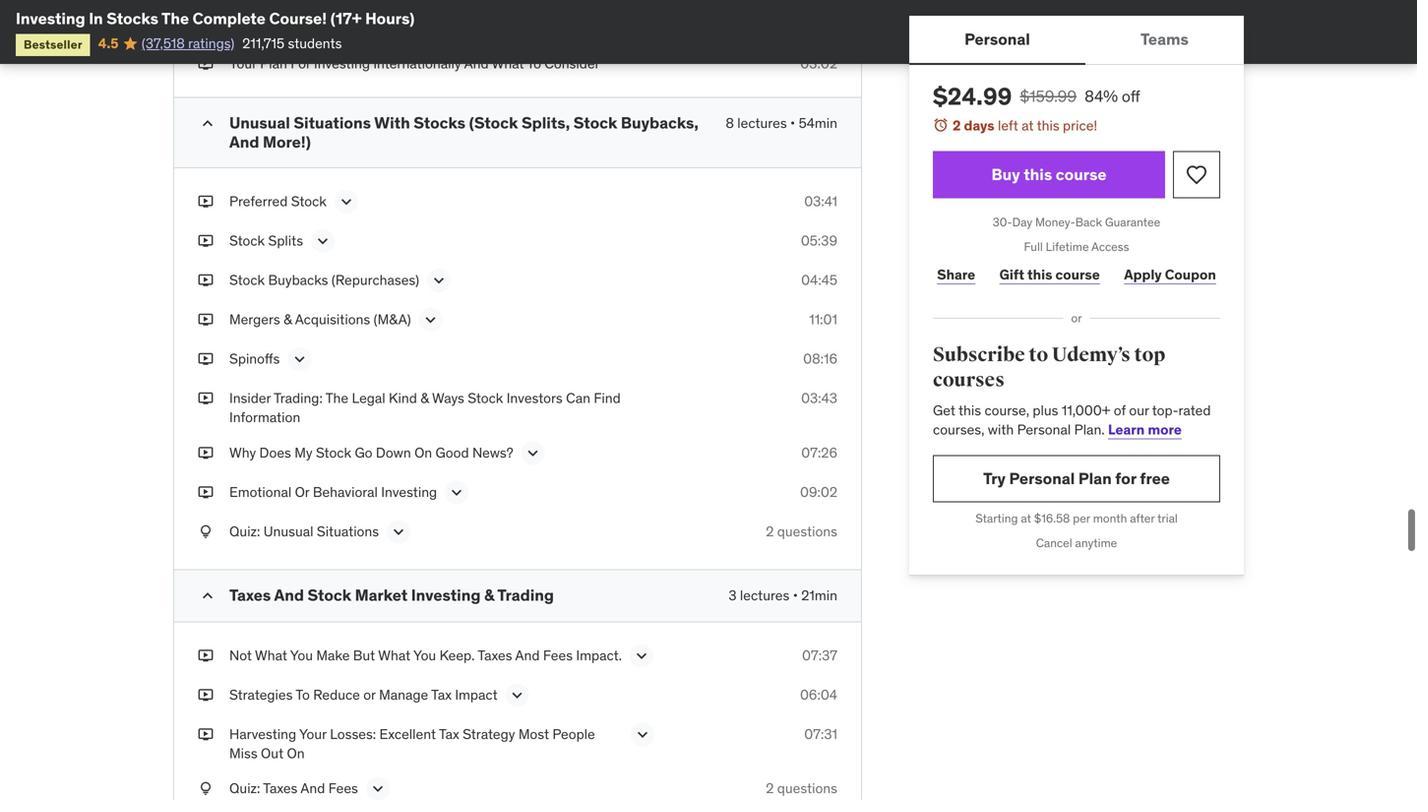 Task type: vqa. For each thing, say whether or not it's contained in the screenshot.
Cart to the right
no



Task type: describe. For each thing, give the bounding box(es) containing it.
your inside harvesting your losses: excellent tax strategy most people miss out on
[[299, 725, 327, 743]]

xsmall image for strategies
[[198, 685, 214, 705]]

1 horizontal spatial fees
[[543, 647, 573, 664]]

learn more link
[[1109, 421, 1182, 438]]

small image
[[198, 114, 218, 134]]

teams button
[[1086, 16, 1244, 63]]

starting at $16.58 per month after trial cancel anytime
[[976, 511, 1178, 551]]

lectures for taxes and stock market investing & trading
[[740, 587, 790, 604]]

consider
[[545, 55, 600, 72]]

can
[[566, 389, 591, 407]]

share
[[937, 266, 976, 283]]

insider trading: the legal kind & ways stock investors can find information
[[229, 389, 621, 426]]

2 horizontal spatial what
[[492, 55, 524, 72]]

investing down 'down'
[[381, 483, 437, 501]]

show lecture description image for mergers & acquisitions (m&a)
[[421, 310, 441, 330]]

free
[[1140, 468, 1170, 489]]

& for market
[[484, 585, 495, 605]]

0 vertical spatial 2
[[953, 117, 961, 134]]

8
[[726, 114, 734, 132]]

tax inside harvesting your losses: excellent tax strategy most people miss out on
[[439, 725, 460, 743]]

investing up bestseller
[[16, 8, 85, 29]]

share button
[[933, 255, 980, 295]]

emotional or behavioral investing
[[229, 483, 437, 501]]

stock left the market
[[308, 585, 352, 605]]

get this course, plus 11,000+ of our top-rated courses, with personal plan.
[[933, 401, 1211, 438]]

1 horizontal spatial plan
[[1079, 468, 1112, 489]]

buybacks
[[268, 271, 328, 289]]

xsmall image for quiz: unusual situations
[[198, 522, 214, 541]]

personal inside get this course, plus 11,000+ of our top-rated courses, with personal plan.
[[1018, 421, 1071, 438]]

0 vertical spatial stocks
[[107, 8, 158, 29]]

ratings)
[[188, 34, 235, 52]]

84%
[[1085, 86, 1118, 106]]

(repurchases)
[[332, 271, 419, 289]]

07:31
[[805, 725, 838, 743]]

xsmall image for not what you make but what you keep. taxes and fees impact.
[[198, 646, 214, 665]]

personal inside personal button
[[965, 29, 1031, 49]]

this for get
[[959, 401, 982, 419]]

preferred stock
[[229, 193, 327, 210]]

stock left the "go"
[[316, 444, 352, 461]]

access
[[1092, 239, 1130, 254]]

good
[[436, 444, 469, 461]]

09:02
[[800, 483, 838, 501]]

plus
[[1033, 401, 1059, 419]]

days
[[964, 117, 995, 134]]

08:16
[[803, 350, 838, 368]]

impact.
[[576, 647, 622, 664]]

more!)
[[263, 132, 311, 152]]

lifetime
[[1046, 239, 1089, 254]]

demonstration: international mutual funds and etf evaluation
[[229, 20, 615, 37]]

(17+
[[330, 8, 362, 29]]

(37,518
[[142, 34, 185, 52]]

course for gift this course
[[1056, 266, 1100, 283]]

mergers & acquisitions (m&a)
[[229, 311, 411, 328]]

legal
[[352, 389, 386, 407]]

teams
[[1141, 29, 1189, 49]]

03:02
[[801, 55, 838, 72]]

to
[[1029, 343, 1049, 367]]

plan.
[[1075, 421, 1105, 438]]

trial
[[1158, 511, 1178, 526]]

2 days left at this price!
[[953, 117, 1098, 134]]

1 vertical spatial taxes
[[478, 647, 512, 664]]

anytime
[[1076, 535, 1118, 551]]

0 horizontal spatial fees
[[329, 780, 358, 797]]

miss
[[229, 745, 258, 762]]

buy
[[992, 164, 1021, 185]]

xsmall image for preferred
[[198, 192, 214, 211]]

quiz: taxes and fees
[[229, 780, 358, 797]]

xsmall image for emotional or behavioral investing
[[198, 483, 214, 502]]

8 lectures • 54min
[[726, 114, 838, 132]]

buy this course button
[[933, 151, 1166, 198]]

why
[[229, 444, 256, 461]]

trading:
[[274, 389, 323, 407]]

quiz: for quiz: taxes and fees
[[229, 780, 260, 797]]

apply coupon button
[[1120, 255, 1221, 295]]

most
[[519, 725, 549, 743]]

1 xsmall image from the top
[[198, 54, 214, 74]]

xsmall image for harvesting
[[198, 725, 214, 744]]

1 xsmall image from the top
[[198, 19, 214, 38]]

show lecture description image for strategies to reduce or manage tax impact
[[508, 685, 527, 705]]

$16.58
[[1034, 511, 1070, 526]]

courses,
[[933, 421, 985, 438]]

0 vertical spatial tax
[[431, 686, 452, 704]]

mutual
[[409, 20, 451, 37]]

investors
[[507, 389, 563, 407]]

buy this course
[[992, 164, 1107, 185]]

questions for quiz: taxes and fees
[[778, 780, 838, 797]]

splits,
[[522, 113, 570, 133]]

wishlist image
[[1185, 163, 1209, 187]]

demonstration:
[[229, 20, 325, 37]]

learn more
[[1109, 421, 1182, 438]]

0 vertical spatial on
[[415, 444, 432, 461]]

money-
[[1036, 215, 1076, 230]]

manage
[[379, 686, 428, 704]]

my
[[295, 444, 313, 461]]

go
[[355, 444, 373, 461]]

course for buy this course
[[1056, 164, 1107, 185]]

top-
[[1153, 401, 1179, 419]]

• for taxes and stock market investing & trading
[[793, 587, 798, 604]]

splits
[[268, 232, 303, 250]]

this for gift
[[1028, 266, 1053, 283]]

06:04
[[800, 686, 838, 704]]

show lecture description image for preferred stock
[[337, 192, 356, 212]]

apply
[[1125, 266, 1162, 283]]

0 vertical spatial or
[[1072, 311, 1082, 326]]

2 questions for quiz: unusual situations
[[766, 523, 838, 540]]

not
[[229, 647, 252, 664]]

strategies
[[229, 686, 293, 704]]

kind
[[389, 389, 417, 407]]

04:45
[[801, 271, 838, 289]]

information
[[229, 409, 301, 426]]

cancel
[[1036, 535, 1073, 551]]

1 horizontal spatial what
[[378, 647, 411, 664]]

our
[[1130, 401, 1149, 419]]

& for legal
[[421, 389, 429, 407]]

your plan for investing internationally and what to consider
[[229, 55, 600, 72]]

1 vertical spatial unusual
[[264, 523, 314, 540]]

stock left splits at top
[[229, 232, 265, 250]]



Task type: locate. For each thing, give the bounding box(es) containing it.
211,715 students
[[242, 34, 342, 52]]

the up (37,518
[[161, 8, 189, 29]]

hours)
[[365, 8, 415, 29]]

0 vertical spatial course
[[1056, 164, 1107, 185]]

stock right ways in the left of the page
[[468, 389, 503, 407]]

1 vertical spatial plan
[[1079, 468, 1112, 489]]

questions down "09:02"
[[778, 523, 838, 540]]

show lecture description image down harvesting your losses: excellent tax strategy most people miss out on
[[368, 779, 388, 799]]

you
[[290, 647, 313, 664], [414, 647, 436, 664]]

xsmall image down ratings) at left
[[198, 54, 214, 74]]

6 xsmall image from the top
[[198, 443, 214, 463]]

&
[[284, 311, 292, 328], [421, 389, 429, 407], [484, 585, 495, 605]]

this
[[1037, 117, 1060, 134], [1024, 164, 1053, 185], [1028, 266, 1053, 283], [959, 401, 982, 419]]

stocks
[[107, 8, 158, 29], [414, 113, 466, 133]]

show lecture description image for quiz: taxes and fees
[[368, 779, 388, 799]]

0 vertical spatial &
[[284, 311, 292, 328]]

taxes right small image
[[229, 585, 271, 605]]

9 xsmall image from the top
[[198, 646, 214, 665]]

show lecture description image right '(repurchases)'
[[429, 271, 449, 290]]

$159.99
[[1020, 86, 1077, 106]]

07:26
[[802, 444, 838, 461]]

spinoffs
[[229, 350, 280, 368]]

xsmall image up small image
[[198, 522, 214, 541]]

2 course from the top
[[1056, 266, 1100, 283]]

lectures for unusual situations with stocks (stock splits, stock buybacks, and more!)
[[738, 114, 787, 132]]

this down $159.99
[[1037, 117, 1060, 134]]

1 vertical spatial questions
[[778, 780, 838, 797]]

0 vertical spatial plan
[[260, 55, 287, 72]]

0 horizontal spatial &
[[284, 311, 292, 328]]

211,715
[[242, 34, 285, 52]]

buybacks,
[[621, 113, 699, 133]]

xsmall image left buybacks
[[198, 271, 214, 290]]

quiz:
[[229, 523, 260, 540], [229, 780, 260, 797]]

1 vertical spatial personal
[[1018, 421, 1071, 438]]

tax left impact
[[431, 686, 452, 704]]

1 horizontal spatial &
[[421, 389, 429, 407]]

the inside insider trading: the legal kind & ways stock investors can find information
[[326, 389, 349, 407]]

on right out at left
[[287, 745, 305, 762]]

1 vertical spatial stocks
[[414, 113, 466, 133]]

stock right splits,
[[574, 113, 618, 133]]

1 vertical spatial on
[[287, 745, 305, 762]]

show lecture description image right splits at top
[[313, 231, 333, 251]]

unusual right small icon
[[229, 113, 290, 133]]

personal
[[965, 29, 1031, 49], [1018, 421, 1071, 438], [1010, 468, 1075, 489]]

0 vertical spatial the
[[161, 8, 189, 29]]

2 for quiz: unusual situations
[[766, 523, 774, 540]]

• left 21min at the right bottom of page
[[793, 587, 798, 604]]

keep.
[[440, 647, 475, 664]]

alarm image
[[933, 117, 949, 133]]

your left losses:
[[299, 725, 327, 743]]

the left legal
[[326, 389, 349, 407]]

fees down losses:
[[329, 780, 358, 797]]

1 vertical spatial situations
[[317, 523, 379, 540]]

or up the udemy's
[[1072, 311, 1082, 326]]

xsmall image left emotional
[[198, 483, 214, 502]]

strategy
[[463, 725, 515, 743]]

after
[[1130, 511, 1155, 526]]

you left the keep. on the bottom left of page
[[414, 647, 436, 664]]

1 horizontal spatial stocks
[[414, 113, 466, 133]]

0 vertical spatial situations
[[294, 113, 371, 133]]

try personal plan for free link
[[933, 455, 1221, 503]]

2 for quiz: taxes and fees
[[766, 780, 774, 797]]

left
[[998, 117, 1019, 134]]

show lecture description image for not what you make but what you keep. taxes and fees impact.
[[632, 646, 652, 666]]

stock inside unusual situations with stocks (stock splits, stock buybacks, and more!)
[[574, 113, 618, 133]]

0 horizontal spatial what
[[255, 647, 287, 664]]

1 vertical spatial course
[[1056, 266, 1100, 283]]

0 vertical spatial at
[[1022, 117, 1034, 134]]

fees left impact. at the bottom of page
[[543, 647, 573, 664]]

1 horizontal spatial you
[[414, 647, 436, 664]]

but
[[353, 647, 375, 664]]

show lecture description image right impact
[[508, 685, 527, 705]]

xsmall image for stock splits
[[198, 231, 214, 251]]

stocks right the with
[[414, 113, 466, 133]]

1 vertical spatial lectures
[[740, 587, 790, 604]]

show lecture description image right people at bottom left
[[633, 725, 653, 745]]

xsmall image left the quiz: taxes and fees in the left bottom of the page
[[198, 779, 214, 798]]

2 vertical spatial 2
[[766, 780, 774, 797]]

situations left the with
[[294, 113, 371, 133]]

4 xsmall image from the top
[[198, 350, 214, 369]]

reduce
[[313, 686, 360, 704]]

complete
[[193, 8, 266, 29]]

your down 211,715
[[229, 55, 257, 72]]

0 vertical spatial questions
[[778, 523, 838, 540]]

taxes down out at left
[[263, 780, 298, 797]]

you left make
[[290, 647, 313, 664]]

down
[[376, 444, 411, 461]]

xsmall image left harvesting
[[198, 725, 214, 744]]

2 horizontal spatial &
[[484, 585, 495, 605]]

show lecture description image
[[337, 192, 356, 212], [429, 271, 449, 290], [421, 310, 441, 330], [523, 443, 543, 463], [508, 685, 527, 705]]

2 you from the left
[[414, 647, 436, 664]]

small image
[[198, 586, 218, 606]]

with
[[374, 113, 410, 133]]

stock up splits at top
[[291, 193, 327, 210]]

at right "left"
[[1022, 117, 1034, 134]]

2 quiz: from the top
[[229, 780, 260, 797]]

2 questions from the top
[[778, 780, 838, 797]]

or right reduce
[[363, 686, 376, 704]]

mergers
[[229, 311, 280, 328]]

xsmall image left preferred
[[198, 192, 214, 211]]

2 2 questions from the top
[[766, 780, 838, 797]]

full
[[1024, 239, 1043, 254]]

lectures right 8
[[738, 114, 787, 132]]

1 horizontal spatial your
[[299, 725, 327, 743]]

excellent
[[380, 725, 436, 743]]

more
[[1148, 421, 1182, 438]]

0 horizontal spatial plan
[[260, 55, 287, 72]]

0 vertical spatial unusual
[[229, 113, 290, 133]]

xsmall image
[[198, 54, 214, 74], [198, 192, 214, 211], [198, 310, 214, 329], [198, 685, 214, 705], [198, 725, 214, 744]]

taxes
[[229, 585, 271, 605], [478, 647, 512, 664], [263, 780, 298, 797]]

0 horizontal spatial to
[[296, 686, 310, 704]]

1 vertical spatial 2
[[766, 523, 774, 540]]

questions down 07:31
[[778, 780, 838, 797]]

xsmall image left spinoffs
[[198, 350, 214, 369]]

to down etf
[[527, 55, 541, 72]]

xsmall image for quiz: taxes and fees
[[198, 779, 214, 798]]

course
[[1056, 164, 1107, 185], [1056, 266, 1100, 283]]

1 horizontal spatial on
[[415, 444, 432, 461]]

2 vertical spatial taxes
[[263, 780, 298, 797]]

on
[[415, 444, 432, 461], [287, 745, 305, 762]]

0 vertical spatial fees
[[543, 647, 573, 664]]

to left reduce
[[296, 686, 310, 704]]

4 xsmall image from the top
[[198, 685, 214, 705]]

0 vertical spatial your
[[229, 55, 257, 72]]

quiz: down miss
[[229, 780, 260, 797]]

03:43
[[801, 389, 838, 407]]

plan left the for
[[1079, 468, 1112, 489]]

5 xsmall image from the top
[[198, 725, 214, 744]]

this inside get this course, plus 11,000+ of our top-rated courses, with personal plan.
[[959, 401, 982, 419]]

unusual down or
[[264, 523, 314, 540]]

54min
[[799, 114, 838, 132]]

0 vertical spatial to
[[527, 55, 541, 72]]

1 vertical spatial quiz:
[[229, 780, 260, 797]]

1 you from the left
[[290, 647, 313, 664]]

course inside button
[[1056, 164, 1107, 185]]

1 horizontal spatial to
[[527, 55, 541, 72]]

plan down 211,715
[[260, 55, 287, 72]]

stocks up 4.5
[[107, 8, 158, 29]]

questions for quiz: unusual situations
[[778, 523, 838, 540]]

& left trading
[[484, 585, 495, 605]]

personal down plus
[[1018, 421, 1071, 438]]

& inside insider trading: the legal kind & ways stock investors can find information
[[421, 389, 429, 407]]

this inside the gift this course link
[[1028, 266, 1053, 283]]

with
[[988, 421, 1014, 438]]

21min
[[802, 587, 838, 604]]

personal up $24.99
[[965, 29, 1031, 49]]

tab list
[[910, 16, 1244, 65]]

this for buy
[[1024, 164, 1053, 185]]

1 vertical spatial 2 questions
[[766, 780, 838, 797]]

starting
[[976, 511, 1018, 526]]

3 xsmall image from the top
[[198, 271, 214, 290]]

at left $16.58 on the bottom of page
[[1021, 511, 1032, 526]]

this right gift
[[1028, 266, 1053, 283]]

for
[[291, 55, 311, 72]]

0 horizontal spatial your
[[229, 55, 257, 72]]

gift this course
[[1000, 266, 1100, 283]]

top
[[1135, 343, 1166, 367]]

2 questions down 07:31
[[766, 780, 838, 797]]

0 horizontal spatial on
[[287, 745, 305, 762]]

emotional
[[229, 483, 292, 501]]

show lecture description image right news?
[[523, 443, 543, 463]]

30-
[[993, 215, 1013, 230]]

4.5
[[98, 34, 119, 52]]

subscribe
[[933, 343, 1025, 367]]

show lecture description image for spinoffs
[[290, 350, 309, 369]]

2 questions down "09:02"
[[766, 523, 838, 540]]

on inside harvesting your losses: excellent tax strategy most people miss out on
[[287, 745, 305, 762]]

2 xsmall image from the top
[[198, 231, 214, 251]]

try personal plan for free
[[984, 468, 1170, 489]]

1 vertical spatial the
[[326, 389, 349, 407]]

this inside buy this course button
[[1024, 164, 1053, 185]]

in
[[89, 8, 103, 29]]

try
[[984, 468, 1006, 489]]

taxes right the keep. on the bottom left of page
[[478, 647, 512, 664]]

situations down behavioral
[[317, 523, 379, 540]]

1 vertical spatial at
[[1021, 511, 1032, 526]]

xsmall image for spinoffs
[[198, 350, 214, 369]]

course up the back
[[1056, 164, 1107, 185]]

back
[[1076, 215, 1103, 230]]

show lecture description image
[[313, 231, 333, 251], [290, 350, 309, 369], [447, 483, 467, 502], [389, 522, 409, 542], [632, 646, 652, 666], [633, 725, 653, 745], [368, 779, 388, 799]]

xsmall image left mergers
[[198, 310, 214, 329]]

$24.99 $159.99 84% off
[[933, 82, 1141, 111]]

investing down students at the top left
[[314, 55, 370, 72]]

the
[[161, 8, 189, 29], [326, 389, 349, 407]]

lectures right 3
[[740, 587, 790, 604]]

apply coupon
[[1125, 266, 1217, 283]]

5 xsmall image from the top
[[198, 389, 214, 408]]

1 vertical spatial or
[[363, 686, 376, 704]]

show lecture description image for emotional or behavioral investing
[[447, 483, 467, 502]]

insider
[[229, 389, 271, 407]]

does
[[259, 444, 291, 461]]

unusual inside unusual situations with stocks (stock splits, stock buybacks, and more!)
[[229, 113, 290, 133]]

what right but
[[378, 647, 411, 664]]

8 xsmall image from the top
[[198, 522, 214, 541]]

personal inside try personal plan for free link
[[1010, 468, 1075, 489]]

$24.99
[[933, 82, 1012, 111]]

tax left strategy
[[439, 725, 460, 743]]

05:39
[[801, 232, 838, 250]]

0 vertical spatial personal
[[965, 29, 1031, 49]]

at inside starting at $16.58 per month after trial cancel anytime
[[1021, 511, 1032, 526]]

what
[[492, 55, 524, 72], [255, 647, 287, 664], [378, 647, 411, 664]]

2 vertical spatial personal
[[1010, 468, 1075, 489]]

1 vertical spatial tax
[[439, 725, 460, 743]]

what right not at the bottom left of page
[[255, 647, 287, 664]]

• for unusual situations with stocks (stock splits, stock buybacks, and more!)
[[791, 114, 796, 132]]

0 horizontal spatial or
[[363, 686, 376, 704]]

0 horizontal spatial the
[[161, 8, 189, 29]]

ways
[[432, 389, 465, 407]]

stock inside insider trading: the legal kind & ways stock investors can find information
[[468, 389, 503, 407]]

on left good
[[415, 444, 432, 461]]

• left 54min
[[791, 114, 796, 132]]

1 vertical spatial to
[[296, 686, 310, 704]]

what down etf
[[492, 55, 524, 72]]

xsmall image right (37,518
[[198, 19, 214, 38]]

tab list containing personal
[[910, 16, 1244, 65]]

show lecture description image right preferred stock
[[337, 192, 356, 212]]

show lecture description image for stock buybacks (repurchases)
[[429, 271, 449, 290]]

acquisitions
[[295, 311, 370, 328]]

xsmall image left why
[[198, 443, 214, 463]]

xsmall image left the insider
[[198, 389, 214, 408]]

& right kind
[[421, 389, 429, 407]]

this right buy
[[1024, 164, 1053, 185]]

internationally
[[373, 55, 461, 72]]

03:41
[[804, 193, 838, 210]]

0 vertical spatial quiz:
[[229, 523, 260, 540]]

etf
[[523, 20, 547, 37]]

not what you make but what you keep. taxes and fees impact.
[[229, 647, 622, 664]]

0 horizontal spatial you
[[290, 647, 313, 664]]

show lecture description image right impact. at the bottom of page
[[632, 646, 652, 666]]

show lecture description image for stock splits
[[313, 231, 333, 251]]

3 xsmall image from the top
[[198, 310, 214, 329]]

07:37
[[802, 647, 838, 664]]

quiz: down emotional
[[229, 523, 260, 540]]

investing up the keep. on the bottom left of page
[[411, 585, 481, 605]]

behavioral
[[313, 483, 378, 501]]

or
[[295, 483, 310, 501]]

7 xsmall image from the top
[[198, 483, 214, 502]]

per
[[1073, 511, 1091, 526]]

1 horizontal spatial or
[[1072, 311, 1082, 326]]

show lecture description image for quiz: unusual situations
[[389, 522, 409, 542]]

1 horizontal spatial the
[[326, 389, 349, 407]]

0 vertical spatial 2 questions
[[766, 523, 838, 540]]

0 vertical spatial taxes
[[229, 585, 271, 605]]

guarantee
[[1105, 215, 1161, 230]]

show lecture description image for why does my stock go down on good news?
[[523, 443, 543, 463]]

xsmall image left strategies
[[198, 685, 214, 705]]

1 vertical spatial •
[[793, 587, 798, 604]]

xsmall image for stock buybacks (repurchases)
[[198, 271, 214, 290]]

2 questions
[[766, 523, 838, 540], [766, 780, 838, 797]]

1 vertical spatial your
[[299, 725, 327, 743]]

xsmall image
[[198, 19, 214, 38], [198, 231, 214, 251], [198, 271, 214, 290], [198, 350, 214, 369], [198, 389, 214, 408], [198, 443, 214, 463], [198, 483, 214, 502], [198, 522, 214, 541], [198, 646, 214, 665], [198, 779, 214, 798]]

subscribe to udemy's top courses
[[933, 343, 1166, 392]]

0 vertical spatial •
[[791, 114, 796, 132]]

xsmall image left stock splits in the top left of the page
[[198, 231, 214, 251]]

xsmall image for why does my stock go down on good news?
[[198, 443, 214, 463]]

this up courses,
[[959, 401, 982, 419]]

1 quiz: from the top
[[229, 523, 260, 540]]

10 xsmall image from the top
[[198, 779, 214, 798]]

why does my stock go down on good news?
[[229, 444, 514, 461]]

show lecture description image right (m&a)
[[421, 310, 441, 330]]

stock up mergers
[[229, 271, 265, 289]]

personal up $16.58 on the bottom of page
[[1010, 468, 1075, 489]]

2 vertical spatial &
[[484, 585, 495, 605]]

1 vertical spatial &
[[421, 389, 429, 407]]

and inside unusual situations with stocks (stock splits, stock buybacks, and more!)
[[229, 132, 259, 152]]

11:01
[[809, 311, 838, 328]]

quiz: for quiz: unusual situations
[[229, 523, 260, 540]]

show lecture description image down good
[[447, 483, 467, 502]]

1 course from the top
[[1056, 164, 1107, 185]]

xsmall image left not at the bottom left of page
[[198, 646, 214, 665]]

xsmall image for mergers
[[198, 310, 214, 329]]

gift this course link
[[996, 255, 1105, 295]]

& right mergers
[[284, 311, 292, 328]]

show lecture description image for harvesting your losses: excellent tax strategy most people miss out on
[[633, 725, 653, 745]]

2 questions for quiz: taxes and fees
[[766, 780, 838, 797]]

1 questions from the top
[[778, 523, 838, 540]]

1 vertical spatial fees
[[329, 780, 358, 797]]

trading
[[498, 585, 554, 605]]

personal button
[[910, 16, 1086, 63]]

show lecture description image up taxes and stock market investing & trading
[[389, 522, 409, 542]]

1 2 questions from the top
[[766, 523, 838, 540]]

losses:
[[330, 725, 376, 743]]

stocks inside unusual situations with stocks (stock splits, stock buybacks, and more!)
[[414, 113, 466, 133]]

fees
[[543, 647, 573, 664], [329, 780, 358, 797]]

stock buybacks (repurchases)
[[229, 271, 419, 289]]

course down the lifetime
[[1056, 266, 1100, 283]]

situations inside unusual situations with stocks (stock splits, stock buybacks, and more!)
[[294, 113, 371, 133]]

2
[[953, 117, 961, 134], [766, 523, 774, 540], [766, 780, 774, 797]]

quiz: unusual situations
[[229, 523, 379, 540]]

show lecture description image up the trading:
[[290, 350, 309, 369]]

3 lectures • 21min
[[729, 587, 838, 604]]

investing in stocks the complete course! (17+ hours)
[[16, 8, 415, 29]]

2 xsmall image from the top
[[198, 192, 214, 211]]

0 horizontal spatial stocks
[[107, 8, 158, 29]]

0 vertical spatial lectures
[[738, 114, 787, 132]]



